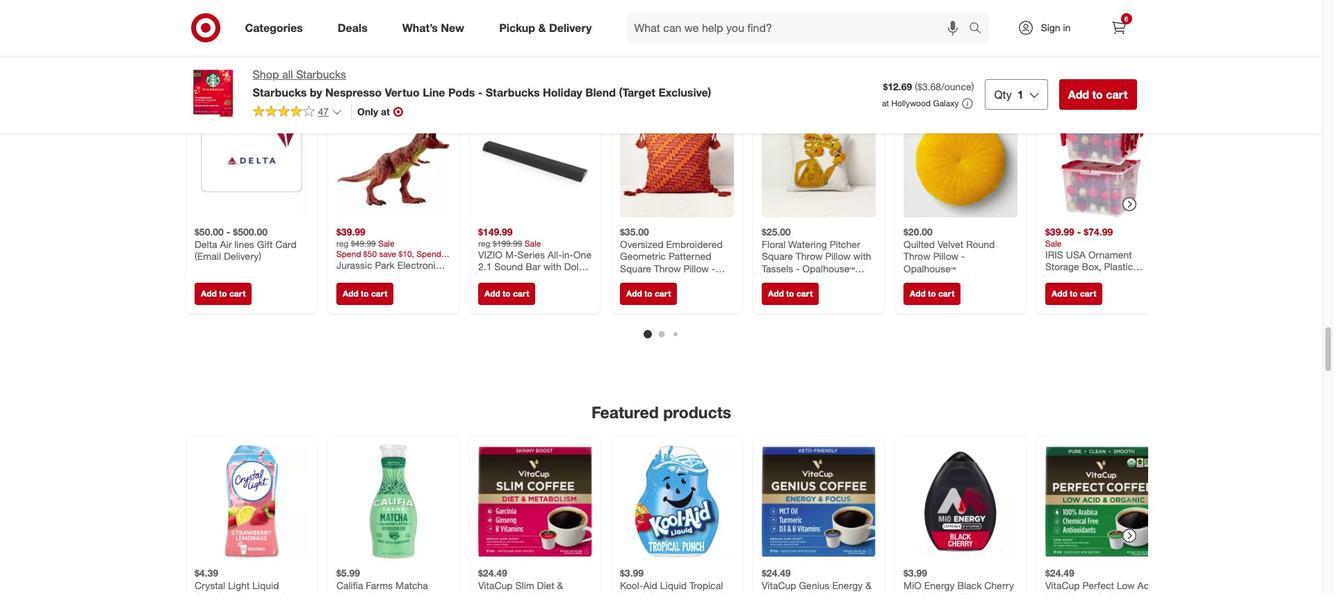 Task type: vqa. For each thing, say whether or not it's contained in the screenshot.


Task type: describe. For each thing, give the bounding box(es) containing it.
$3.99 kool-aid liquid tropical punch drink mix - 1.62 f
[[620, 567, 727, 594]]

)
[[972, 81, 974, 93]]

add to cart button for $149.99 reg $199.99 sale vizio m-series all-in-one 2.1 sound bar with dolby atmos and built in subwoofers - m213ad-k8
[[478, 283, 535, 305]]

delta air lines gift card (email delivery) image
[[194, 103, 308, 217]]

- inside $20.00 quilted velvet round throw pillow - opalhouse™
[[961, 250, 965, 262]]

geometric
[[620, 250, 666, 262]]

shop all starbucks starbucks by nespresso vertuo line pods - starbucks holiday blend (target exclusive)
[[253, 67, 711, 99]]

hollywood
[[892, 98, 931, 108]]

quilted
[[903, 238, 935, 250]]

focus
[[762, 591, 788, 594]]

watering
[[788, 238, 827, 250]]

all
[[282, 67, 293, 81]]

designed inside $35.00 oversized embroidered geometric patterned square throw pillow - opalhouse™ designed with jungalow™
[[675, 274, 715, 286]]

pitcher
[[830, 238, 860, 250]]

pickup & delivery link
[[487, 13, 609, 43]]

6 link
[[1104, 13, 1134, 43]]

square inside $35.00 oversized embroidered geometric patterned square throw pillow - opalhouse™ designed with jungalow™
[[620, 262, 651, 274]]

1 horizontal spatial at
[[882, 98, 889, 108]]

qty
[[994, 88, 1012, 102]]

califia
[[336, 579, 363, 591]]

medium
[[791, 591, 826, 594]]

$4.39 crystal light liquid strawberry lemonad
[[194, 567, 291, 594]]

starbucks down the all
[[253, 85, 307, 99]]

$3.99 mio energy black cherry liquid water enhancer 
[[903, 567, 1014, 594]]

add to cart for $39.99 - $74.99 sale iris usa ornament storage box, plastic organization container bin, clear/red
[[1052, 288, 1096, 299]]

bin,
[[1045, 285, 1062, 297]]

sale for $74.99
[[1045, 238, 1062, 248]]

exclusive)
[[659, 85, 711, 99]]

throw inside $25.00 floral watering pitcher square throw pillow with tassels - opalhouse™ designed with jungalow™
[[796, 250, 822, 262]]

1
[[1018, 88, 1024, 102]]

$24.49 for $24.49 vitacup perfect low acid dark roast coffee pods 
[[1045, 567, 1074, 579]]

add to cart down $49.99 on the left top of the page
[[342, 288, 387, 299]]

delta
[[194, 238, 217, 250]]

series
[[517, 248, 545, 260]]

storage
[[1045, 261, 1079, 272]]

all-
[[547, 248, 562, 260]]

with down pitcher
[[853, 250, 871, 262]]

what's
[[402, 21, 438, 34]]

opalhouse™ inside $35.00 oversized embroidered geometric patterned square throw pillow - opalhouse™ designed with jungalow™
[[620, 274, 672, 286]]

$39.99 for -
[[1045, 226, 1074, 238]]

48
[[404, 591, 415, 594]]

pickup & delivery
[[499, 21, 592, 34]]

$35.00
[[620, 226, 649, 238]]

jungalow™ inside $35.00 oversized embroidered geometric patterned square throw pillow - opalhouse™ designed with jungalow™
[[641, 287, 688, 298]]

ornament
[[1088, 248, 1132, 260]]

- inside $5.99 califia farms matcha almond latte - 48 fl oz
[[397, 591, 401, 594]]

metabolism
[[478, 591, 529, 594]]

add to cart for $35.00 oversized embroidered geometric patterned square throw pillow - opalhouse™ designed with jungalow™
[[626, 288, 671, 299]]

with inside $149.99 reg $199.99 sale vizio m-series all-in-one 2.1 sound bar with dolby atmos and built in subwoofers - m213ad-k8
[[543, 261, 561, 272]]

search
[[963, 22, 996, 36]]

$3.99 for mio
[[903, 567, 927, 579]]

oversized embroidered geometric patterned square throw pillow - opalhouse™ designed with jungalow™ image
[[620, 103, 734, 217]]

$50.00 - $500.00 delta air lines gift card (email delivery)
[[194, 226, 296, 262]]

organization
[[1045, 273, 1100, 285]]

add right 1
[[1068, 88, 1089, 102]]

bar
[[525, 261, 541, 272]]

featured
[[592, 402, 659, 422]]

$3.68
[[918, 81, 941, 93]]

oversized
[[620, 238, 663, 250]]

6
[[1125, 15, 1129, 23]]

$24.49 vitacup genius energy & focus medium roas
[[762, 567, 871, 594]]

square inside $25.00 floral watering pitcher square throw pillow with tassels - opalhouse™ designed with jungalow™
[[762, 250, 793, 262]]

/ounce
[[941, 81, 972, 93]]

drink
[[650, 591, 673, 594]]

cart for $25.00 floral watering pitcher square throw pillow with tassels - opalhouse™ designed with jungalow™
[[796, 288, 813, 299]]

$74.99
[[1084, 226, 1113, 238]]

add to cart button for $20.00 quilted velvet round throw pillow - opalhouse™
[[903, 283, 961, 305]]

- inside shop all starbucks starbucks by nespresso vertuo line pods - starbucks holiday blend (target exclusive)
[[478, 85, 483, 99]]

1.62
[[700, 591, 719, 594]]

gift
[[257, 238, 273, 250]]

what's new
[[402, 21, 465, 34]]

opalhouse™ inside $20.00 quilted velvet round throw pillow - opalhouse™
[[903, 262, 956, 274]]

vitacup for dark
[[1045, 579, 1080, 591]]

featured products
[[592, 402, 731, 422]]

strawberry
[[194, 591, 242, 594]]

cart for $20.00 quilted velvet round throw pillow - opalhouse™
[[938, 288, 954, 299]]

to for $35.00 oversized embroidered geometric patterned square throw pillow - opalhouse™ designed with jungalow™
[[644, 288, 652, 299]]

with inside $35.00 oversized embroidered geometric patterned square throw pillow - opalhouse™ designed with jungalow™
[[620, 287, 638, 298]]

delivery)
[[223, 250, 261, 262]]

califia farms matcha almond latte - 48 fl oz image
[[336, 445, 450, 559]]

cart down $49.99 on the left top of the page
[[371, 288, 387, 299]]

$24.49 for $24.49 vitacup slim diet & metabolism mediu
[[478, 567, 507, 579]]

pickup
[[499, 21, 535, 34]]

plastic
[[1104, 261, 1133, 272]]

$3.99 for kool-
[[620, 567, 644, 579]]

subwoofers
[[478, 285, 530, 297]]

tassels
[[762, 262, 793, 274]]

jurassic park electronic real feel tyrannosaurus rex (target exclusive) image
[[336, 103, 450, 217]]

$5.99 califia farms matcha almond latte - 48 fl oz
[[336, 567, 435, 594]]

opalhouse™ inside $25.00 floral watering pitcher square throw pillow with tassels - opalhouse™ designed with jungalow™
[[802, 262, 855, 274]]

add to cart up iris usa ornament storage box, plastic organization container bin, clear/red image at the right of page
[[1068, 88, 1128, 102]]

47 link
[[253, 105, 343, 121]]

galaxy
[[933, 98, 959, 108]]

liquid for aid
[[660, 579, 687, 591]]

water
[[933, 591, 958, 594]]

$149.99 reg $199.99 sale vizio m-series all-in-one 2.1 sound bar with dolby atmos and built in subwoofers - m213ad-k8
[[478, 226, 591, 297]]

pillow inside $35.00 oversized embroidered geometric patterned square throw pillow - opalhouse™ designed with jungalow™
[[683, 262, 709, 274]]

sale for $199.99
[[524, 238, 541, 248]]

roast
[[1068, 591, 1094, 594]]

jungalow™ inside $25.00 floral watering pitcher square throw pillow with tassels - opalhouse™ designed with jungalow™
[[825, 274, 873, 286]]

iris usa ornament storage box, plastic organization container bin, clear/red image
[[1045, 103, 1159, 217]]

dark
[[1045, 591, 1066, 594]]

$25.00 floral watering pitcher square throw pillow with tassels - opalhouse™ designed with jungalow™
[[762, 226, 873, 286]]

add for $149.99 reg $199.99 sale vizio m-series all-in-one 2.1 sound bar with dolby atmos and built in subwoofers - m213ad-k8
[[484, 288, 500, 299]]

add to cart button for $50.00 - $500.00 delta air lines gift card (email delivery)
[[194, 283, 252, 305]]

mix
[[676, 591, 691, 594]]

genius
[[799, 579, 830, 591]]

sign in link
[[1006, 13, 1093, 43]]

reg for $149.99
[[478, 238, 490, 248]]

atmos
[[478, 273, 506, 285]]

to for $20.00 quilted velvet round throw pillow - opalhouse™
[[928, 288, 936, 299]]

cart down 6 link
[[1106, 88, 1128, 102]]

coffee
[[1096, 591, 1125, 594]]

throw inside $35.00 oversized embroidered geometric patterned square throw pillow - opalhouse™ designed with jungalow™
[[654, 262, 681, 274]]

k8
[[579, 285, 591, 297]]

cart for $149.99 reg $199.99 sale vizio m-series all-in-one 2.1 sound bar with dolby atmos and built in subwoofers - m213ad-k8
[[513, 288, 529, 299]]

$12.69
[[883, 81, 912, 93]]

add for $20.00 quilted velvet round throw pillow - opalhouse™
[[910, 288, 926, 299]]

lines
[[234, 238, 254, 250]]

$24.49 for $24.49 vitacup genius energy & focus medium roas
[[762, 567, 791, 579]]

vitacup for focus
[[762, 579, 796, 591]]

$39.99 - $74.99 sale iris usa ornament storage box, plastic organization container bin, clear/red
[[1045, 226, 1146, 297]]

tropical
[[689, 579, 723, 591]]

throw inside $20.00 quilted velvet round throw pillow - opalhouse™
[[903, 250, 930, 262]]

- inside $25.00 floral watering pitcher square throw pillow with tassels - opalhouse™ designed with jungalow™
[[796, 262, 800, 274]]

$500.00
[[233, 226, 267, 238]]



Task type: locate. For each thing, give the bounding box(es) containing it.
cart for $50.00 - $500.00 delta air lines gift card (email delivery)
[[229, 288, 245, 299]]

liquid up mix
[[660, 579, 687, 591]]

add to cart for $149.99 reg $199.99 sale vizio m-series all-in-one 2.1 sound bar with dolby atmos and built in subwoofers - m213ad-k8
[[484, 288, 529, 299]]

sale inside $39.99 - $74.99 sale iris usa ornament storage box, plastic organization container bin, clear/red
[[1045, 238, 1062, 248]]

liquid down mio at the right bottom of page
[[903, 591, 930, 594]]

energy inside $24.49 vitacup genius energy & focus medium roas
[[832, 579, 863, 591]]

1 horizontal spatial pods
[[1128, 591, 1150, 594]]

pillow inside $25.00 floral watering pitcher square throw pillow with tassels - opalhouse™ designed with jungalow™
[[825, 250, 851, 262]]

jungalow™
[[825, 274, 873, 286], [641, 287, 688, 298]]

$39.99 inside the $39.99 reg $49.99 sale
[[336, 226, 365, 238]]

- inside $39.99 - $74.99 sale iris usa ornament storage box, plastic organization container bin, clear/red
[[1077, 226, 1081, 238]]

$39.99 up iris
[[1045, 226, 1074, 238]]

$24.49 up focus
[[762, 567, 791, 579]]

add for $50.00 - $500.00 delta air lines gift card (email delivery)
[[201, 288, 216, 299]]

blend
[[586, 85, 616, 99]]

cart for $39.99 - $74.99 sale iris usa ornament storage box, plastic organization container bin, clear/red
[[1080, 288, 1096, 299]]

shop
[[253, 67, 279, 81]]

$25.00
[[762, 226, 791, 238]]

0 horizontal spatial liquid
[[252, 579, 279, 591]]

vitacup inside $24.49 vitacup slim diet & metabolism mediu
[[478, 579, 512, 591]]

almond
[[336, 591, 370, 594]]

in inside $149.99 reg $199.99 sale vizio m-series all-in-one 2.1 sound bar with dolby atmos and built in subwoofers - m213ad-k8
[[550, 273, 557, 285]]

$5.99
[[336, 567, 360, 579]]

- left 48
[[397, 591, 401, 594]]

box,
[[1082, 261, 1101, 272]]

cart for $35.00 oversized embroidered geometric patterned square throw pillow - opalhouse™ designed with jungalow™
[[655, 288, 671, 299]]

add to cart button
[[1059, 79, 1137, 110], [194, 283, 252, 305], [336, 283, 393, 305], [478, 283, 535, 305], [620, 283, 677, 305], [762, 283, 819, 305], [903, 283, 961, 305], [1045, 283, 1103, 305]]

pillow down patterned
[[683, 262, 709, 274]]

2 vitacup from the left
[[762, 579, 796, 591]]

3 vitacup from the left
[[1045, 579, 1080, 591]]

$3.99 up mio at the right bottom of page
[[903, 567, 927, 579]]

- inside $35.00 oversized embroidered geometric patterned square throw pillow - opalhouse™ designed with jungalow™
[[711, 262, 715, 274]]

sign in
[[1041, 22, 1071, 33]]

to for $50.00 - $500.00 delta air lines gift card (email delivery)
[[219, 288, 227, 299]]

vitacup inside $24.49 vitacup perfect low acid dark roast coffee pods
[[1045, 579, 1080, 591]]

by
[[310, 85, 322, 99]]

aid
[[643, 579, 657, 591]]

cart down $20.00 quilted velvet round throw pillow - opalhouse™
[[938, 288, 954, 299]]

to down (email
[[219, 288, 227, 299]]

throw down patterned
[[654, 262, 681, 274]]

add for $39.99 - $74.99 sale iris usa ornament storage box, plastic organization container bin, clear/red
[[1052, 288, 1067, 299]]

2 energy from the left
[[924, 579, 955, 591]]

0 vertical spatial jungalow™
[[825, 274, 873, 286]]

2 horizontal spatial throw
[[903, 250, 930, 262]]

liquid for light
[[252, 579, 279, 591]]

1 horizontal spatial throw
[[796, 250, 822, 262]]

add to cart down geometric
[[626, 288, 671, 299]]

add down $49.99 on the left top of the page
[[342, 288, 358, 299]]

to down and
[[502, 288, 510, 299]]

sale inside the $39.99 reg $49.99 sale
[[378, 238, 394, 248]]

deals
[[338, 21, 368, 34]]

$12.69 ( $3.68 /ounce )
[[883, 81, 974, 93]]

at
[[882, 98, 889, 108], [381, 106, 390, 117]]

& left mio at the right bottom of page
[[865, 579, 871, 591]]

$24.49 inside $24.49 vitacup slim diet & metabolism mediu
[[478, 567, 507, 579]]

- down built
[[533, 285, 537, 297]]

vertuo
[[385, 85, 420, 99]]

1 horizontal spatial square
[[762, 250, 793, 262]]

to for $39.99 - $74.99 sale iris usa ornament storage box, plastic organization container bin, clear/red
[[1070, 288, 1078, 299]]

- right tassels
[[796, 262, 800, 274]]

low
[[1117, 579, 1135, 591]]

add down (email
[[201, 288, 216, 299]]

1 sale from the left
[[378, 238, 394, 248]]

(email
[[194, 250, 221, 262]]

0 vertical spatial in
[[1063, 22, 1071, 33]]

farms
[[366, 579, 393, 591]]

perfect
[[1082, 579, 1114, 591]]

pods inside $24.49 vitacup perfect low acid dark roast coffee pods
[[1128, 591, 1150, 594]]

$24.49 inside $24.49 vitacup genius energy & focus medium roas
[[762, 567, 791, 579]]

&
[[538, 21, 546, 34], [557, 579, 563, 591], [865, 579, 871, 591]]

pods for coffee
[[1128, 591, 1150, 594]]

reg left $49.99 on the left top of the page
[[336, 238, 348, 248]]

vitacup slim diet & metabolism medium roast coffee - single serve pods - 18ct image
[[478, 445, 592, 559]]

pods for line
[[448, 85, 475, 99]]

& right pickup
[[538, 21, 546, 34]]

pods
[[448, 85, 475, 99], [1128, 591, 1150, 594]]

add for $25.00 floral watering pitcher square throw pillow with tassels - opalhouse™ designed with jungalow™
[[768, 288, 784, 299]]

- inside the $3.99 kool-aid liquid tropical punch drink mix - 1.62 f
[[694, 591, 698, 594]]

to
[[1093, 88, 1103, 102], [219, 288, 227, 299], [361, 288, 369, 299], [502, 288, 510, 299], [644, 288, 652, 299], [786, 288, 794, 299], [928, 288, 936, 299], [1070, 288, 1078, 299]]

1 horizontal spatial sale
[[524, 238, 541, 248]]

& right diet
[[557, 579, 563, 591]]

crystal
[[194, 579, 225, 591]]

2 $39.99 from the left
[[1045, 226, 1074, 238]]

to for $25.00 floral watering pitcher square throw pillow with tassels - opalhouse™ designed with jungalow™
[[786, 288, 794, 299]]

crystal light liquid strawberry lemonade drink mix - 1.62 fl oz bottle image
[[194, 445, 308, 559]]

with down watering on the right of page
[[805, 274, 823, 286]]

$35.00 oversized embroidered geometric patterned square throw pillow - opalhouse™ designed with jungalow™
[[620, 226, 723, 298]]

0 horizontal spatial energy
[[832, 579, 863, 591]]

container
[[1103, 273, 1146, 285]]

nespresso
[[325, 85, 382, 99]]

categories link
[[233, 13, 320, 43]]

with down geometric
[[620, 287, 638, 298]]

reg inside the $39.99 reg $49.99 sale
[[336, 238, 348, 248]]

2 $3.99 from the left
[[903, 567, 927, 579]]

& for $24.49 vitacup slim diet & metabolism mediu
[[557, 579, 563, 591]]

0 vertical spatial pods
[[448, 85, 475, 99]]

add to cart down $20.00 quilted velvet round throw pillow - opalhouse™
[[910, 288, 954, 299]]

to down $49.99 on the left top of the page
[[361, 288, 369, 299]]

black
[[957, 579, 982, 591]]

mio
[[903, 579, 921, 591]]

& inside $24.49 vitacup genius energy & focus medium roas
[[865, 579, 871, 591]]

square down geometric
[[620, 262, 651, 274]]

card
[[275, 238, 296, 250]]

$20.00 quilted velvet round throw pillow - opalhouse™
[[903, 226, 995, 274]]

1 horizontal spatial jungalow™
[[825, 274, 873, 286]]

slim
[[515, 579, 534, 591]]

pillow down pitcher
[[825, 250, 851, 262]]

with down all-
[[543, 261, 561, 272]]

floral watering pitcher square throw pillow with tassels - opalhouse™ designed with jungalow™ image
[[762, 103, 876, 217]]

sale inside $149.99 reg $199.99 sale vizio m-series all-in-one 2.1 sound bar with dolby atmos and built in subwoofers - m213ad-k8
[[524, 238, 541, 248]]

starbucks up by on the top of page
[[296, 67, 346, 81]]

2 horizontal spatial opalhouse™
[[903, 262, 956, 274]]

usa
[[1066, 248, 1086, 260]]

jungalow™ down pitcher
[[825, 274, 873, 286]]

vitacup up metabolism
[[478, 579, 512, 591]]

pods inside shop all starbucks starbucks by nespresso vertuo line pods - starbucks holiday blend (target exclusive)
[[448, 85, 475, 99]]

- inside $149.99 reg $199.99 sale vizio m-series all-in-one 2.1 sound bar with dolby atmos and built in subwoofers - m213ad-k8
[[533, 285, 537, 297]]

at right only
[[381, 106, 390, 117]]

add to cart down (email
[[201, 288, 245, 299]]

add to cart button for $25.00 floral watering pitcher square throw pillow with tassels - opalhouse™ designed with jungalow™
[[762, 283, 819, 305]]

liquid inside the $3.99 kool-aid liquid tropical punch drink mix - 1.62 f
[[660, 579, 687, 591]]

vitacup up dark
[[1045, 579, 1080, 591]]

$20.00
[[903, 226, 933, 238]]

- inside $50.00 - $500.00 delta air lines gift card (email delivery)
[[226, 226, 230, 238]]

with
[[853, 250, 871, 262], [543, 261, 561, 272], [805, 274, 823, 286], [620, 287, 638, 298]]

0 horizontal spatial $39.99
[[336, 226, 365, 238]]

1 designed from the left
[[675, 274, 715, 286]]

& for $24.49 vitacup genius energy & focus medium roas
[[865, 579, 871, 591]]

1 vitacup from the left
[[478, 579, 512, 591]]

1 vertical spatial jungalow™
[[641, 287, 688, 298]]

add to cart button for $35.00 oversized embroidered geometric patterned square throw pillow - opalhouse™ designed with jungalow™
[[620, 283, 677, 305]]

1 reg from the left
[[336, 238, 348, 248]]

1 horizontal spatial $24.49
[[762, 567, 791, 579]]

add down the atmos
[[484, 288, 500, 299]]

to down $20.00 quilted velvet round throw pillow - opalhouse™
[[928, 288, 936, 299]]

liquid inside $3.99 mio energy black cherry liquid water enhancer
[[903, 591, 930, 594]]

2 horizontal spatial pillow
[[933, 250, 958, 262]]

at hollywood galaxy
[[882, 98, 959, 108]]

opalhouse™
[[802, 262, 855, 274], [903, 262, 956, 274], [620, 274, 672, 286]]

$24.49 inside $24.49 vitacup perfect low acid dark roast coffee pods
[[1045, 567, 1074, 579]]

sale up storage at the top of the page
[[1045, 238, 1062, 248]]

- up air
[[226, 226, 230, 238]]

1 horizontal spatial designed
[[762, 274, 802, 286]]

vitacup for metabolism
[[478, 579, 512, 591]]

vizio
[[478, 248, 502, 260]]

add to cart for $25.00 floral watering pitcher square throw pillow with tassels - opalhouse™ designed with jungalow™
[[768, 288, 813, 299]]

to up iris usa ornament storage box, plastic organization container bin, clear/red image at the right of page
[[1093, 88, 1103, 102]]

1 horizontal spatial &
[[557, 579, 563, 591]]

0 horizontal spatial sale
[[378, 238, 394, 248]]

in right 'sign'
[[1063, 22, 1071, 33]]

enhancer
[[961, 591, 1002, 594]]

image of starbucks by nespresso vertuo line pods - starbucks holiday blend (target exclusive) image
[[186, 67, 242, 122]]

light
[[228, 579, 249, 591]]

reg for $39.99
[[336, 238, 348, 248]]

sale right $49.99 on the left top of the page
[[378, 238, 394, 248]]

starbucks left holiday
[[486, 85, 540, 99]]

add to cart
[[1068, 88, 1128, 102], [201, 288, 245, 299], [342, 288, 387, 299], [484, 288, 529, 299], [626, 288, 671, 299], [768, 288, 813, 299], [910, 288, 954, 299], [1052, 288, 1096, 299]]

$3.99 inside $3.99 mio energy black cherry liquid water enhancer
[[903, 567, 927, 579]]

jungalow™ down geometric
[[641, 287, 688, 298]]

0 horizontal spatial pods
[[448, 85, 475, 99]]

1 vertical spatial pods
[[1128, 591, 1150, 594]]

sale for $49.99
[[378, 238, 394, 248]]

- right mix
[[694, 591, 698, 594]]

to down tassels
[[786, 288, 794, 299]]

0 horizontal spatial reg
[[336, 238, 348, 248]]

designed down patterned
[[675, 274, 715, 286]]

square up tassels
[[762, 250, 793, 262]]

add to cart down and
[[484, 288, 529, 299]]

opalhouse™ down the quilted
[[903, 262, 956, 274]]

throw down the quilted
[[903, 250, 930, 262]]

- down velvet
[[961, 250, 965, 262]]

- right line
[[478, 85, 483, 99]]

reg inside $149.99 reg $199.99 sale vizio m-series all-in-one 2.1 sound bar with dolby atmos and built in subwoofers - m213ad-k8
[[478, 238, 490, 248]]

0 horizontal spatial opalhouse™
[[620, 274, 672, 286]]

energy inside $3.99 mio energy black cherry liquid water enhancer
[[924, 579, 955, 591]]

square
[[762, 250, 793, 262], [620, 262, 651, 274]]

$39.99 up $49.99 on the left top of the page
[[336, 226, 365, 238]]

1 vertical spatial square
[[620, 262, 651, 274]]

0 horizontal spatial $24.49
[[478, 567, 507, 579]]

$39.99 inside $39.99 - $74.99 sale iris usa ornament storage box, plastic organization container bin, clear/red
[[1045, 226, 1074, 238]]

0 horizontal spatial &
[[538, 21, 546, 34]]

1 horizontal spatial liquid
[[660, 579, 687, 591]]

quilted velvet round throw pillow - opalhouse™ image
[[903, 103, 1017, 217]]

sale up bar in the left top of the page
[[524, 238, 541, 248]]

1 horizontal spatial opalhouse™
[[802, 262, 855, 274]]

dolby
[[564, 261, 589, 272]]

add to cart for $20.00 quilted velvet round throw pillow - opalhouse™
[[910, 288, 954, 299]]

opalhouse™ down geometric
[[620, 274, 672, 286]]

round
[[966, 238, 995, 250]]

mio energy black cherry liquid water enhancer - 1.62 fl oz bottle image
[[903, 445, 1017, 559]]

opalhouse™ down pitcher
[[802, 262, 855, 274]]

sign
[[1041, 22, 1061, 33]]

cart down and
[[513, 288, 529, 299]]

energy right genius
[[832, 579, 863, 591]]

$39.99 for reg
[[336, 226, 365, 238]]

add to cart down organization
[[1052, 288, 1096, 299]]

vizio m-series all-in-one 2.1 sound bar with dolby atmos and built in subwoofers - m213ad-k8 image
[[478, 103, 592, 217]]

1 $24.49 from the left
[[478, 567, 507, 579]]

1 vertical spatial in
[[550, 273, 557, 285]]

cart down $25.00 floral watering pitcher square throw pillow with tassels - opalhouse™ designed with jungalow™
[[796, 288, 813, 299]]

0 vertical spatial square
[[762, 250, 793, 262]]

vitacup inside $24.49 vitacup genius energy & focus medium roas
[[762, 579, 796, 591]]

add to cart down tassels
[[768, 288, 813, 299]]

pods right line
[[448, 85, 475, 99]]

3 sale from the left
[[1045, 238, 1062, 248]]

add to cart for $50.00 - $500.00 delta air lines gift card (email delivery)
[[201, 288, 245, 299]]

to down organization
[[1070, 288, 1078, 299]]

liquid right light
[[252, 579, 279, 591]]

$3.99 inside the $3.99 kool-aid liquid tropical punch drink mix - 1.62 f
[[620, 567, 644, 579]]

add down tassels
[[768, 288, 784, 299]]

$24.49 vitacup perfect low acid dark roast coffee pods 
[[1045, 567, 1157, 594]]

m-
[[505, 248, 517, 260]]

$39.99 reg $49.99 sale
[[336, 226, 394, 248]]

to down geometric
[[644, 288, 652, 299]]

punch
[[620, 591, 647, 594]]

1 energy from the left
[[832, 579, 863, 591]]

built
[[528, 273, 547, 285]]

patterned
[[668, 250, 711, 262]]

1 horizontal spatial energy
[[924, 579, 955, 591]]

2 $24.49 from the left
[[762, 567, 791, 579]]

velvet
[[938, 238, 963, 250]]

kool-aid liquid tropical punch drink mix - 1.62 fl oz bottle image
[[620, 445, 734, 559]]

$49.99
[[351, 238, 376, 248]]

1 $3.99 from the left
[[620, 567, 644, 579]]

pillow down velvet
[[933, 250, 958, 262]]

what's new link
[[391, 13, 482, 43]]

add to cart button for $39.99 - $74.99 sale iris usa ornament storage box, plastic organization container bin, clear/red
[[1045, 283, 1103, 305]]

0 horizontal spatial vitacup
[[478, 579, 512, 591]]

new
[[441, 21, 465, 34]]

(
[[915, 81, 918, 93]]

cherry
[[984, 579, 1014, 591]]

qty 1
[[994, 88, 1024, 102]]

oz
[[425, 591, 435, 594]]

0 horizontal spatial jungalow™
[[641, 287, 688, 298]]

$24.49 up metabolism
[[478, 567, 507, 579]]

2 horizontal spatial sale
[[1045, 238, 1062, 248]]

2 horizontal spatial liquid
[[903, 591, 930, 594]]

in up m213ad-
[[550, 273, 557, 285]]

vitacup perfect low acid dark roast coffee pods - 18ct image
[[1045, 445, 1159, 559]]

0 horizontal spatial throw
[[654, 262, 681, 274]]

pillow inside $20.00 quilted velvet round throw pillow - opalhouse™
[[933, 250, 958, 262]]

add
[[1068, 88, 1089, 102], [201, 288, 216, 299], [342, 288, 358, 299], [484, 288, 500, 299], [626, 288, 642, 299], [768, 288, 784, 299], [910, 288, 926, 299], [1052, 288, 1067, 299]]

2 horizontal spatial &
[[865, 579, 871, 591]]

liquid inside $4.39 crystal light liquid strawberry lemonad
[[252, 579, 279, 591]]

0 horizontal spatial pillow
[[683, 262, 709, 274]]

2 horizontal spatial $24.49
[[1045, 567, 1074, 579]]

1 horizontal spatial in
[[1063, 22, 1071, 33]]

search button
[[963, 13, 996, 46]]

pods down 'acid'
[[1128, 591, 1150, 594]]

to for $149.99 reg $199.99 sale vizio m-series all-in-one 2.1 sound bar with dolby atmos and built in subwoofers - m213ad-k8
[[502, 288, 510, 299]]

- down embroidered
[[711, 262, 715, 274]]

2 reg from the left
[[478, 238, 490, 248]]

0 horizontal spatial in
[[550, 273, 557, 285]]

$3.99
[[620, 567, 644, 579], [903, 567, 927, 579]]

$3.99 up kool-
[[620, 567, 644, 579]]

throw
[[796, 250, 822, 262], [903, 250, 930, 262], [654, 262, 681, 274]]

designed down tassels
[[762, 274, 802, 286]]

1 horizontal spatial vitacup
[[762, 579, 796, 591]]

delivery
[[549, 21, 592, 34]]

2 horizontal spatial vitacup
[[1045, 579, 1080, 591]]

add down geometric
[[626, 288, 642, 299]]

0 horizontal spatial designed
[[675, 274, 715, 286]]

1 horizontal spatial $3.99
[[903, 567, 927, 579]]

What can we help you find? suggestions appear below search field
[[626, 13, 972, 43]]

- left $74.99
[[1077, 226, 1081, 238]]

add down the quilted
[[910, 288, 926, 299]]

1 horizontal spatial $39.99
[[1045, 226, 1074, 238]]

cart down delivery)
[[229, 288, 245, 299]]

2 sale from the left
[[524, 238, 541, 248]]

3 $24.49 from the left
[[1045, 567, 1074, 579]]

$24.49 vitacup slim diet & metabolism mediu
[[478, 567, 571, 594]]

add down organization
[[1052, 288, 1067, 299]]

vitacup genius energy & focus medium roast coffee - single serve pods - 18ct image
[[762, 445, 876, 559]]

$24.49 up dark
[[1045, 567, 1074, 579]]

cart down geometric
[[655, 288, 671, 299]]

holiday
[[543, 85, 583, 99]]

0 horizontal spatial square
[[620, 262, 651, 274]]

reg down $149.99
[[478, 238, 490, 248]]

$4.39
[[194, 567, 218, 579]]

in-
[[562, 248, 573, 260]]

vitacup up focus
[[762, 579, 796, 591]]

energy up water
[[924, 579, 955, 591]]

energy
[[832, 579, 863, 591], [924, 579, 955, 591]]

1 $39.99 from the left
[[336, 226, 365, 238]]

& inside $24.49 vitacup slim diet & metabolism mediu
[[557, 579, 563, 591]]

1 horizontal spatial pillow
[[825, 250, 851, 262]]

2 designed from the left
[[762, 274, 802, 286]]

designed inside $25.00 floral watering pitcher square throw pillow with tassels - opalhouse™ designed with jungalow™
[[762, 274, 802, 286]]

at down $12.69
[[882, 98, 889, 108]]

throw down watering on the right of page
[[796, 250, 822, 262]]

latte
[[372, 591, 395, 594]]

1 horizontal spatial reg
[[478, 238, 490, 248]]

embroidered
[[666, 238, 723, 250]]

add for $35.00 oversized embroidered geometric patterned square throw pillow - opalhouse™ designed with jungalow™
[[626, 288, 642, 299]]

line
[[423, 85, 445, 99]]

0 horizontal spatial $3.99
[[620, 567, 644, 579]]

0 horizontal spatial at
[[381, 106, 390, 117]]

designed
[[675, 274, 715, 286], [762, 274, 802, 286]]

cart down organization
[[1080, 288, 1096, 299]]



